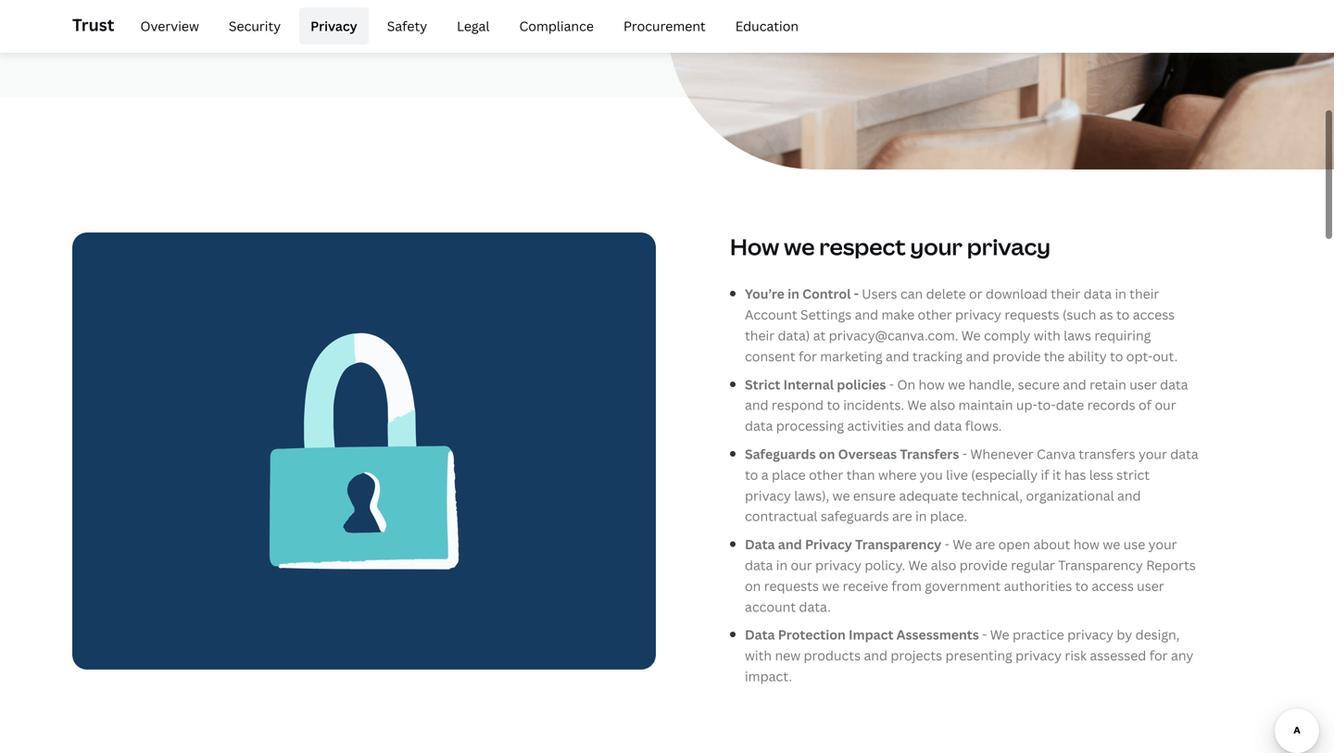 Task type: locate. For each thing, give the bounding box(es) containing it.
0 vertical spatial requests
[[1005, 306, 1060, 324]]

whenever
[[971, 445, 1034, 463]]

0 horizontal spatial other
[[809, 466, 844, 484]]

0 vertical spatial for
[[799, 347, 817, 365]]

handle,
[[969, 376, 1015, 393]]

0 vertical spatial how
[[919, 376, 945, 393]]

your
[[911, 232, 963, 262], [1139, 445, 1168, 463], [1149, 536, 1178, 553]]

in
[[788, 285, 800, 303], [1115, 285, 1127, 303], [916, 508, 927, 525], [776, 557, 788, 574]]

for down the at
[[799, 347, 817, 365]]

control
[[803, 285, 851, 303]]

0 vertical spatial transparency
[[856, 536, 942, 553]]

place.
[[930, 508, 968, 525]]

their up (such
[[1051, 285, 1081, 303]]

other up laws),
[[809, 466, 844, 484]]

1 vertical spatial requests
[[764, 577, 819, 595]]

0 vertical spatial our
[[1155, 396, 1177, 414]]

0 vertical spatial with
[[1034, 327, 1061, 344]]

also
[[930, 396, 956, 414], [931, 557, 957, 574]]

user inside - on how we handle, secure and retain user data and respond to incidents. we also maintain up-to-date records of our data processing activities and data flows.
[[1130, 376, 1157, 393]]

user down reports
[[1137, 577, 1165, 595]]

any
[[1172, 647, 1194, 665]]

to inside - whenever canva transfers your data to a place other than where you live (especially if it has less strict privacy laws), we ensure adequate technical, organizational and contractual safeguards are in place.
[[745, 466, 758, 484]]

we down on
[[908, 396, 927, 414]]

on inside - we are open about how we use your data in our privacy policy. we also provide regular transparency reports on requests we receive from government authorities to access user account data.
[[745, 577, 761, 595]]

privacy
[[311, 17, 358, 35], [805, 536, 853, 553]]

also left maintain
[[930, 396, 956, 414]]

- down place.
[[945, 536, 950, 553]]

- up "live" at the right bottom
[[963, 445, 968, 463]]

transparency down use
[[1059, 557, 1144, 574]]

how right on
[[919, 376, 945, 393]]

of
[[1139, 396, 1152, 414]]

1 vertical spatial our
[[791, 557, 813, 574]]

- left on
[[890, 376, 894, 393]]

our right of
[[1155, 396, 1177, 414]]

technical,
[[962, 487, 1023, 504]]

1 vertical spatial with
[[745, 647, 772, 665]]

1 horizontal spatial requests
[[1005, 306, 1060, 324]]

we up "data."
[[822, 577, 840, 595]]

1 vertical spatial provide
[[960, 557, 1008, 574]]

0 horizontal spatial transparency
[[856, 536, 942, 553]]

the
[[1044, 347, 1065, 365]]

and down contractual on the bottom right
[[778, 536, 802, 553]]

we inside - on how we handle, secure and retain user data and respond to incidents. we also maintain up-to-date records of our data processing activities and data flows.
[[948, 376, 966, 393]]

we up 'presenting'
[[991, 626, 1010, 644]]

presenting
[[946, 647, 1013, 665]]

in down the adequate
[[916, 508, 927, 525]]

1 vertical spatial other
[[809, 466, 844, 484]]

for inside - we practice privacy by design, with new products and projects presenting privacy risk assessed for any impact.
[[1150, 647, 1168, 665]]

1 vertical spatial are
[[976, 536, 996, 553]]

retain
[[1090, 376, 1127, 393]]

- left users
[[854, 285, 859, 303]]

privacy down a
[[745, 487, 791, 504]]

date
[[1056, 396, 1085, 414]]

1 vertical spatial for
[[1150, 647, 1168, 665]]

1 vertical spatial user
[[1137, 577, 1165, 595]]

1 horizontal spatial transparency
[[1059, 557, 1144, 574]]

settings
[[801, 306, 852, 324]]

- inside - we are open about how we use your data in our privacy policy. we also provide regular transparency reports on requests we receive from government authorities to access user account data.
[[945, 536, 950, 553]]

use
[[1124, 536, 1146, 553]]

requests inside - we are open about how we use your data in our privacy policy. we also provide regular transparency reports on requests we receive from government authorities to access user account data.
[[764, 577, 819, 595]]

we inside - we practice privacy by design, with new products and projects presenting privacy risk assessed for any impact.
[[991, 626, 1010, 644]]

user up of
[[1130, 376, 1157, 393]]

0 vertical spatial your
[[911, 232, 963, 262]]

on up account
[[745, 577, 761, 595]]

access inside users can delete or download their data in their account settings and make other privacy requests (such as to access their data) at privacy@canva.com. we comply with laws requiring consent for marketing and tracking and provide the ability to opt-out.
[[1133, 306, 1175, 324]]

0 vertical spatial user
[[1130, 376, 1157, 393]]

data and privacy transparency
[[745, 536, 942, 553]]

are inside - whenever canva transfers your data to a place other than where you live (especially if it has less strict privacy laws), we ensure adequate technical, organizational and contractual safeguards are in place.
[[893, 508, 913, 525]]

their up consent
[[745, 327, 775, 344]]

a
[[762, 466, 769, 484]]

1 horizontal spatial for
[[1150, 647, 1168, 665]]

- for data protection impact assessments
[[983, 626, 987, 644]]

transparency up policy.
[[856, 536, 942, 553]]

requests down download
[[1005, 306, 1060, 324]]

data inside - we are open about how we use your data in our privacy policy. we also provide regular transparency reports on requests we receive from government authorities to access user account data.
[[745, 557, 773, 574]]

1 horizontal spatial with
[[1034, 327, 1061, 344]]

for
[[799, 347, 817, 365], [1150, 647, 1168, 665]]

data for - we practice privacy by design, with new products and projects presenting privacy risk assessed for any impact.
[[745, 626, 775, 644]]

safety
[[387, 17, 427, 35]]

opt-
[[1127, 347, 1153, 365]]

internal
[[784, 376, 834, 393]]

- whenever canva transfers your data to a place other than where you live (especially if it has less strict privacy laws), we ensure adequate technical, organizational and contractual safeguards are in place.
[[745, 445, 1199, 525]]

their up requiring
[[1130, 285, 1160, 303]]

your up delete
[[911, 232, 963, 262]]

about
[[1034, 536, 1071, 553]]

has
[[1065, 466, 1087, 484]]

maintain
[[959, 396, 1014, 414]]

and down the impact
[[864, 647, 888, 665]]

privacy left safety
[[311, 17, 358, 35]]

in up account
[[776, 557, 788, 574]]

1 horizontal spatial privacy
[[805, 536, 853, 553]]

0 vertical spatial on
[[819, 445, 835, 463]]

0 horizontal spatial how
[[919, 376, 945, 393]]

0 vertical spatial access
[[1133, 306, 1175, 324]]

place
[[772, 466, 806, 484]]

are
[[893, 508, 913, 525], [976, 536, 996, 553]]

- inside - whenever canva transfers your data to a place other than where you live (especially if it has less strict privacy laws), we ensure adequate technical, organizational and contractual safeguards are in place.
[[963, 445, 968, 463]]

- inside - we practice privacy by design, with new products and projects presenting privacy risk assessed for any impact.
[[983, 626, 987, 644]]

privacy down 'safeguards' at the right
[[805, 536, 853, 553]]

we inside users can delete or download their data in their account settings and make other privacy requests (such as to access their data) at privacy@canva.com. we comply with laws requiring consent for marketing and tracking and provide the ability to opt-out.
[[962, 327, 981, 344]]

data up as
[[1084, 285, 1112, 303]]

1 vertical spatial how
[[1074, 536, 1100, 553]]

privacy up download
[[967, 232, 1051, 262]]

are down the adequate
[[893, 508, 913, 525]]

strict
[[745, 376, 781, 393]]

data right transfers
[[1171, 445, 1199, 463]]

compliance link
[[508, 7, 605, 44]]

tracking
[[913, 347, 963, 365]]

1 vertical spatial access
[[1092, 577, 1134, 595]]

organizational
[[1026, 487, 1115, 504]]

on
[[819, 445, 835, 463], [745, 577, 761, 595]]

comply
[[984, 327, 1031, 344]]

we inside - on how we handle, secure and retain user data and respond to incidents. we also maintain up-to-date records of our data processing activities and data flows.
[[908, 396, 927, 414]]

users can delete or download their data in their account settings and make other privacy requests (such as to access their data) at privacy@canva.com. we comply with laws requiring consent for marketing and tracking and provide the ability to opt-out.
[[745, 285, 1178, 365]]

2 vertical spatial your
[[1149, 536, 1178, 553]]

to down strict internal policies
[[827, 396, 840, 414]]

1 horizontal spatial are
[[976, 536, 996, 553]]

access down use
[[1092, 577, 1134, 595]]

our up "data."
[[791, 557, 813, 574]]

privacy@canva.com.
[[829, 327, 959, 344]]

on down processing
[[819, 445, 835, 463]]

policy.
[[865, 557, 906, 574]]

to
[[1117, 306, 1130, 324], [1110, 347, 1124, 365], [827, 396, 840, 414], [745, 466, 758, 484], [1076, 577, 1089, 595]]

as
[[1100, 306, 1114, 324]]

1 vertical spatial transparency
[[1059, 557, 1144, 574]]

transparency
[[856, 536, 942, 553], [1059, 557, 1144, 574]]

education link
[[725, 7, 810, 44]]

1 horizontal spatial how
[[1074, 536, 1100, 553]]

also inside - on how we handle, secure and retain user data and respond to incidents. we also maintain up-to-date records of our data processing activities and data flows.
[[930, 396, 956, 414]]

privacy down or
[[956, 306, 1002, 324]]

to right authorities
[[1076, 577, 1089, 595]]

in up requiring
[[1115, 285, 1127, 303]]

in right you're
[[788, 285, 800, 303]]

0 horizontal spatial requests
[[764, 577, 819, 595]]

our inside - we are open about how we use your data in our privacy policy. we also provide regular transparency reports on requests we receive from government authorities to access user account data.
[[791, 557, 813, 574]]

0 vertical spatial provide
[[993, 347, 1041, 365]]

1 vertical spatial your
[[1139, 445, 1168, 463]]

and down strict
[[1118, 487, 1141, 504]]

how right 'about'
[[1074, 536, 1100, 553]]

also up government
[[931, 557, 957, 574]]

are left open
[[976, 536, 996, 553]]

requests up account
[[764, 577, 819, 595]]

privacy down practice
[[1016, 647, 1062, 665]]

and
[[855, 306, 879, 324], [886, 347, 910, 365], [966, 347, 990, 365], [1063, 376, 1087, 393], [745, 396, 769, 414], [907, 417, 931, 435], [1118, 487, 1141, 504], [778, 536, 802, 553], [864, 647, 888, 665]]

privacy down data and privacy transparency
[[816, 557, 862, 574]]

we left comply in the top of the page
[[962, 327, 981, 344]]

0 vertical spatial also
[[930, 396, 956, 414]]

to left a
[[745, 466, 758, 484]]

your up strict
[[1139, 445, 1168, 463]]

menu bar
[[122, 7, 810, 44]]

1 data from the top
[[745, 536, 775, 553]]

0 horizontal spatial are
[[893, 508, 913, 525]]

to-
[[1038, 396, 1056, 414]]

provide inside users can delete or download their data in their account settings and make other privacy requests (such as to access their data) at privacy@canva.com. we comply with laws requiring consent for marketing and tracking and provide the ability to opt-out.
[[993, 347, 1041, 365]]

1 horizontal spatial their
[[1051, 285, 1081, 303]]

- for safeguards on overseas transfers
[[963, 445, 968, 463]]

0 vertical spatial are
[[893, 508, 913, 525]]

0 vertical spatial privacy
[[311, 17, 358, 35]]

0 horizontal spatial their
[[745, 327, 775, 344]]

1 vertical spatial also
[[931, 557, 957, 574]]

we up 'safeguards' at the right
[[833, 487, 850, 504]]

regular
[[1011, 557, 1056, 574]]

we down tracking
[[948, 376, 966, 393]]

- inside - on how we handle, secure and retain user data and respond to incidents. we also maintain up-to-date records of our data processing activities and data flows.
[[890, 376, 894, 393]]

access up requiring
[[1133, 306, 1175, 324]]

user inside - we are open about how we use your data in our privacy policy. we also provide regular transparency reports on requests we receive from government authorities to access user account data.
[[1137, 577, 1165, 595]]

- for data and privacy transparency
[[945, 536, 950, 553]]

data inside - whenever canva transfers your data to a place other than where you live (especially if it has less strict privacy laws), we ensure adequate technical, organizational and contractual safeguards are in place.
[[1171, 445, 1199, 463]]

in inside - whenever canva transfers your data to a place other than where you live (especially if it has less strict privacy laws), we ensure adequate technical, organizational and contractual safeguards are in place.
[[916, 508, 927, 525]]

are inside - we are open about how we use your data in our privacy policy. we also provide regular transparency reports on requests we receive from government authorities to access user account data.
[[976, 536, 996, 553]]

with up "impact."
[[745, 647, 772, 665]]

data.
[[799, 598, 831, 616]]

how inside - we are open about how we use your data in our privacy policy. we also provide regular transparency reports on requests we receive from government authorities to access user account data.
[[1074, 536, 1100, 553]]

0 horizontal spatial with
[[745, 647, 772, 665]]

data up account
[[745, 557, 773, 574]]

safeguards
[[821, 508, 889, 525]]

1 vertical spatial data
[[745, 626, 775, 644]]

consent
[[745, 347, 796, 365]]

secure
[[1018, 376, 1060, 393]]

(such
[[1063, 306, 1097, 324]]

0 horizontal spatial our
[[791, 557, 813, 574]]

authorities
[[1004, 577, 1073, 595]]

provide down comply in the top of the page
[[993, 347, 1041, 365]]

1 horizontal spatial our
[[1155, 396, 1177, 414]]

data down account
[[745, 626, 775, 644]]

security
[[229, 17, 281, 35]]

data down contractual on the bottom right
[[745, 536, 775, 553]]

0 horizontal spatial for
[[799, 347, 817, 365]]

impact
[[849, 626, 894, 644]]

with
[[1034, 327, 1061, 344], [745, 647, 772, 665]]

we
[[962, 327, 981, 344], [908, 396, 927, 414], [953, 536, 972, 553], [909, 557, 928, 574], [991, 626, 1010, 644]]

other down delete
[[918, 306, 952, 324]]

access
[[1133, 306, 1175, 324], [1092, 577, 1134, 595]]

with up the
[[1034, 327, 1061, 344]]

your up reports
[[1149, 536, 1178, 553]]

and inside - we practice privacy by design, with new products and projects presenting privacy risk assessed for any impact.
[[864, 647, 888, 665]]

trust
[[72, 13, 114, 36]]

provide up government
[[960, 557, 1008, 574]]

their
[[1051, 285, 1081, 303], [1130, 285, 1160, 303], [745, 327, 775, 344]]

also inside - we are open about how we use your data in our privacy policy. we also provide regular transparency reports on requests we receive from government authorities to access user account data.
[[931, 557, 957, 574]]

or
[[969, 285, 983, 303]]

0 vertical spatial other
[[918, 306, 952, 324]]

for down design,
[[1150, 647, 1168, 665]]

1 vertical spatial on
[[745, 577, 761, 595]]

2 data from the top
[[745, 626, 775, 644]]

0 vertical spatial data
[[745, 536, 775, 553]]

0 horizontal spatial privacy
[[311, 17, 358, 35]]

in inside - we are open about how we use your data in our privacy policy. we also provide regular transparency reports on requests we receive from government authorities to access user account data.
[[776, 557, 788, 574]]

requests inside users can delete or download their data in their account settings and make other privacy requests (such as to access their data) at privacy@canva.com. we comply with laws requiring consent for marketing and tracking and provide the ability to opt-out.
[[1005, 306, 1060, 324]]

privacy
[[967, 232, 1051, 262], [956, 306, 1002, 324], [745, 487, 791, 504], [816, 557, 862, 574], [1068, 626, 1114, 644], [1016, 647, 1062, 665]]

to inside - we are open about how we use your data in our privacy policy. we also provide regular transparency reports on requests we receive from government authorities to access user account data.
[[1076, 577, 1089, 595]]

1 horizontal spatial other
[[918, 306, 952, 324]]

0 horizontal spatial on
[[745, 577, 761, 595]]

- up 'presenting'
[[983, 626, 987, 644]]



Task type: vqa. For each thing, say whether or not it's contained in the screenshot.
the "how" to the right
yes



Task type: describe. For each thing, give the bounding box(es) containing it.
requiring
[[1095, 327, 1151, 344]]

up-
[[1017, 396, 1038, 414]]

also for maintain
[[930, 396, 956, 414]]

privacy inside users can delete or download their data in their account settings and make other privacy requests (such as to access their data) at privacy@canva.com. we comply with laws requiring consent for marketing and tracking and provide the ability to opt-out.
[[956, 306, 1002, 324]]

live
[[946, 466, 968, 484]]

new
[[775, 647, 801, 665]]

provide inside - we are open about how we use your data in our privacy policy. we also provide regular transparency reports on requests we receive from government authorities to access user account data.
[[960, 557, 1008, 574]]

legal
[[457, 17, 490, 35]]

safeguards
[[745, 445, 816, 463]]

and down users
[[855, 306, 879, 324]]

we left use
[[1103, 536, 1121, 553]]

impact.
[[745, 668, 792, 685]]

safety link
[[376, 7, 439, 44]]

- for strict internal policies
[[890, 376, 894, 393]]

transfers
[[900, 445, 960, 463]]

processing
[[776, 417, 844, 435]]

data up "transfers"
[[934, 417, 962, 435]]

overseas
[[838, 445, 897, 463]]

data inside users can delete or download their data in their account settings and make other privacy requests (such as to access their data) at privacy@canva.com. we comply with laws requiring consent for marketing and tracking and provide the ability to opt-out.
[[1084, 285, 1112, 303]]

safeguards on overseas transfers
[[745, 445, 960, 463]]

in inside users can delete or download their data in their account settings and make other privacy requests (such as to access their data) at privacy@canva.com. we comply with laws requiring consent for marketing and tracking and provide the ability to opt-out.
[[1115, 285, 1127, 303]]

it
[[1053, 466, 1062, 484]]

download
[[986, 285, 1048, 303]]

data for - we are open about how we use your data in our privacy policy. we also provide regular transparency reports on requests we receive from government authorities to access user account data.
[[745, 536, 775, 553]]

delete
[[926, 285, 966, 303]]

with inside - we practice privacy by design, with new products and projects presenting privacy risk assessed for any impact.
[[745, 647, 772, 665]]

privacy inside menu bar
[[311, 17, 358, 35]]

respect
[[820, 232, 906, 262]]

education
[[736, 17, 799, 35]]

activities
[[848, 417, 904, 435]]

assessments
[[897, 626, 979, 644]]

data down out.
[[1161, 376, 1189, 393]]

legal link
[[446, 7, 501, 44]]

and up handle,
[[966, 347, 990, 365]]

to down requiring
[[1110, 347, 1124, 365]]

practice
[[1013, 626, 1065, 644]]

and down privacy@canva.com.
[[886, 347, 910, 365]]

if
[[1041, 466, 1050, 484]]

other inside - whenever canva transfers your data to a place other than where you live (especially if it has less strict privacy laws), we ensure adequate technical, organizational and contractual safeguards are in place.
[[809, 466, 844, 484]]

you
[[920, 466, 943, 484]]

account
[[745, 598, 796, 616]]

procurement
[[624, 17, 706, 35]]

than
[[847, 466, 875, 484]]

our inside - on how we handle, secure and retain user data and respond to incidents. we also maintain up-to-date records of our data processing activities and data flows.
[[1155, 396, 1177, 414]]

procurement link
[[613, 7, 717, 44]]

on
[[898, 376, 916, 393]]

we down place.
[[953, 536, 972, 553]]

by
[[1117, 626, 1133, 644]]

transfers
[[1079, 445, 1136, 463]]

you're
[[745, 285, 785, 303]]

security link
[[218, 7, 292, 44]]

and inside - whenever canva transfers your data to a place other than where you live (especially if it has less strict privacy laws), we ensure adequate technical, organizational and contractual safeguards are in place.
[[1118, 487, 1141, 504]]

how we respect your privacy
[[730, 232, 1051, 262]]

we right how
[[784, 232, 815, 262]]

privacy up risk
[[1068, 626, 1114, 644]]

incidents.
[[844, 396, 905, 414]]

access inside - we are open about how we use your data in our privacy policy. we also provide regular transparency reports on requests we receive from government authorities to access user account data.
[[1092, 577, 1134, 595]]

overview link
[[129, 7, 210, 44]]

marketing
[[820, 347, 883, 365]]

strict
[[1117, 466, 1150, 484]]

account
[[745, 306, 798, 324]]

risk
[[1065, 647, 1087, 665]]

transparency inside - we are open about how we use your data in our privacy policy. we also provide regular transparency reports on requests we receive from government authorities to access user account data.
[[1059, 557, 1144, 574]]

products
[[804, 647, 861, 665]]

- on how we handle, secure and retain user data and respond to incidents. we also maintain up-to-date records of our data processing activities and data flows.
[[745, 376, 1189, 435]]

also for provide
[[931, 557, 957, 574]]

to inside - on how we handle, secure and retain user data and respond to incidents. we also maintain up-to-date records of our data processing activities and data flows.
[[827, 396, 840, 414]]

users
[[862, 285, 898, 303]]

from
[[892, 577, 922, 595]]

records
[[1088, 396, 1136, 414]]

reports
[[1147, 557, 1196, 574]]

policies
[[837, 376, 886, 393]]

- we practice privacy by design, with new products and projects presenting privacy risk assessed for any impact.
[[745, 626, 1194, 685]]

contractual
[[745, 508, 818, 525]]

respond
[[772, 396, 824, 414]]

design,
[[1136, 626, 1180, 644]]

data protection impact assessments
[[745, 626, 979, 644]]

projects
[[891, 647, 943, 665]]

we up from
[[909, 557, 928, 574]]

out.
[[1153, 347, 1178, 365]]

we inside - whenever canva transfers your data to a place other than where you live (especially if it has less strict privacy laws), we ensure adequate technical, organizational and contractual safeguards are in place.
[[833, 487, 850, 504]]

at
[[814, 327, 826, 344]]

how
[[730, 232, 780, 262]]

with inside users can delete or download their data in their account settings and make other privacy requests (such as to access their data) at privacy@canva.com. we comply with laws requiring consent for marketing and tracking and provide the ability to opt-out.
[[1034, 327, 1061, 344]]

and down the strict
[[745, 396, 769, 414]]

(especially
[[971, 466, 1038, 484]]

how inside - on how we handle, secure and retain user data and respond to incidents. we also maintain up-to-date records of our data processing activities and data flows.
[[919, 376, 945, 393]]

strict internal policies
[[745, 376, 886, 393]]

and up "transfers"
[[907, 417, 931, 435]]

to right as
[[1117, 306, 1130, 324]]

laws),
[[795, 487, 830, 504]]

2 horizontal spatial their
[[1130, 285, 1160, 303]]

menu bar containing overview
[[122, 7, 810, 44]]

make
[[882, 306, 915, 324]]

and up the date
[[1063, 376, 1087, 393]]

other inside users can delete or download their data in their account settings and make other privacy requests (such as to access their data) at privacy@canva.com. we comply with laws requiring consent for marketing and tracking and provide the ability to opt-out.
[[918, 306, 952, 324]]

government
[[925, 577, 1001, 595]]

canva
[[1037, 445, 1076, 463]]

data up safeguards
[[745, 417, 773, 435]]

open
[[999, 536, 1031, 553]]

privacy inside - whenever canva transfers your data to a place other than where you live (especially if it has less strict privacy laws), we ensure adequate technical, organizational and contractual safeguards are in place.
[[745, 487, 791, 504]]

can
[[901, 285, 923, 303]]

your inside - we are open about how we use your data in our privacy policy. we also provide regular transparency reports on requests we receive from government authorities to access user account data.
[[1149, 536, 1178, 553]]

for inside users can delete or download their data in their account settings and make other privacy requests (such as to access their data) at privacy@canva.com. we comply with laws requiring consent for marketing and tracking and provide the ability to opt-out.
[[799, 347, 817, 365]]

receive
[[843, 577, 889, 595]]

overview
[[140, 17, 199, 35]]

your inside - whenever canva transfers your data to a place other than where you live (especially if it has less strict privacy laws), we ensure adequate technical, organizational and contractual safeguards are in place.
[[1139, 445, 1168, 463]]

you're in control -
[[745, 285, 862, 303]]

compliance
[[519, 17, 594, 35]]

1 horizontal spatial on
[[819, 445, 835, 463]]

where
[[879, 466, 917, 484]]

privacy link
[[300, 7, 369, 44]]

1 vertical spatial privacy
[[805, 536, 853, 553]]

privacy inside - we are open about how we use your data in our privacy policy. we also provide regular transparency reports on requests we receive from government authorities to access user account data.
[[816, 557, 862, 574]]



